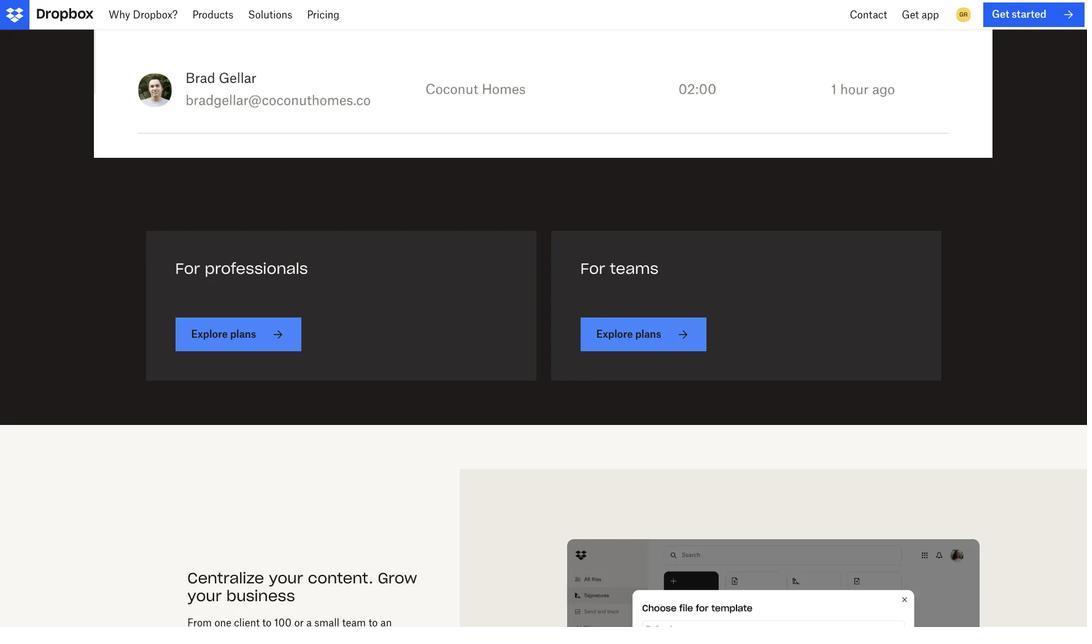 Task type: vqa. For each thing, say whether or not it's contained in the screenshot.
the products dropdown button
yes



Task type: locate. For each thing, give the bounding box(es) containing it.
plans
[[230, 328, 256, 340], [636, 328, 662, 340]]

why
[[109, 9, 130, 21]]

0 horizontal spatial plans
[[230, 328, 256, 340]]

your left "business"
[[188, 586, 222, 605]]

explore plans link
[[175, 318, 302, 352], [581, 318, 707, 352]]

for for for professionals
[[175, 259, 200, 278]]

teams
[[610, 259, 659, 278]]

for
[[175, 259, 200, 278], [581, 259, 606, 278]]

for for for teams
[[581, 259, 606, 278]]

1 horizontal spatial for
[[581, 259, 606, 278]]

get for get app
[[902, 9, 920, 21]]

explore plans link for teams
[[581, 318, 707, 352]]

2 explore plans from the left
[[597, 328, 662, 340]]

get inside popup button
[[902, 9, 920, 21]]

contact
[[850, 9, 888, 21]]

your left 'content.'
[[269, 569, 303, 588]]

2 for from the left
[[581, 259, 606, 278]]

get left started
[[993, 8, 1010, 21]]

0 horizontal spatial for
[[175, 259, 200, 278]]

get for get started
[[993, 8, 1010, 21]]

get started
[[993, 8, 1047, 21]]

for professionals
[[175, 259, 308, 278]]

your
[[269, 569, 303, 588], [188, 586, 222, 605]]

1 explore plans link from the left
[[175, 318, 302, 352]]

1 explore from the left
[[191, 328, 228, 340]]

image of document being uploaded and selected as a template for quick access. image
[[490, 499, 1058, 627]]

products button
[[185, 0, 241, 29]]

1 horizontal spatial plans
[[636, 328, 662, 340]]

1 horizontal spatial explore
[[597, 328, 633, 340]]

2 explore plans link from the left
[[581, 318, 707, 352]]

1 for from the left
[[175, 259, 200, 278]]

plans for teams
[[636, 328, 662, 340]]

get app
[[902, 9, 940, 21]]

1 horizontal spatial explore plans
[[597, 328, 662, 340]]

gr
[[960, 10, 968, 18]]

explore
[[191, 328, 228, 340], [597, 328, 633, 340]]

get
[[993, 8, 1010, 21], [902, 9, 920, 21]]

0 horizontal spatial get
[[902, 9, 920, 21]]

0 horizontal spatial explore plans link
[[175, 318, 302, 352]]

1 horizontal spatial explore plans link
[[581, 318, 707, 352]]

2 explore from the left
[[597, 328, 633, 340]]

2 plans from the left
[[636, 328, 662, 340]]

0 horizontal spatial explore
[[191, 328, 228, 340]]

1 plans from the left
[[230, 328, 256, 340]]

get left app
[[902, 9, 920, 21]]

explore plans
[[191, 328, 256, 340], [597, 328, 662, 340]]

1 explore plans from the left
[[191, 328, 256, 340]]

0 horizontal spatial explore plans
[[191, 328, 256, 340]]

1 horizontal spatial get
[[993, 8, 1010, 21]]

explore plans link for professionals
[[175, 318, 302, 352]]



Task type: describe. For each thing, give the bounding box(es) containing it.
get started link
[[984, 2, 1085, 27]]

business
[[227, 586, 295, 605]]

explore for teams
[[597, 328, 633, 340]]

gr button
[[954, 5, 974, 25]]

explore plans for professionals
[[191, 328, 256, 340]]

centralize
[[188, 569, 264, 588]]

professionals
[[205, 259, 308, 278]]

dropbox?
[[133, 9, 178, 21]]

centralize your content. grow your business
[[188, 569, 418, 605]]

why dropbox? button
[[101, 0, 185, 29]]

contact button
[[843, 0, 895, 29]]

for teams
[[581, 259, 659, 278]]

why dropbox?
[[109, 9, 178, 21]]

pricing link
[[300, 0, 347, 29]]

explore for professionals
[[191, 328, 228, 340]]

solutions
[[248, 9, 293, 21]]

get app button
[[895, 0, 947, 29]]

app
[[922, 9, 940, 21]]

grow
[[378, 569, 418, 588]]

0 horizontal spatial your
[[188, 586, 222, 605]]

solutions button
[[241, 0, 300, 29]]

plans for professionals
[[230, 328, 256, 340]]

products
[[192, 9, 234, 21]]

content.
[[308, 569, 373, 588]]

pricing
[[307, 9, 340, 21]]

started
[[1012, 8, 1047, 21]]

explore plans for teams
[[597, 328, 662, 340]]

1 horizontal spatial your
[[269, 569, 303, 588]]



